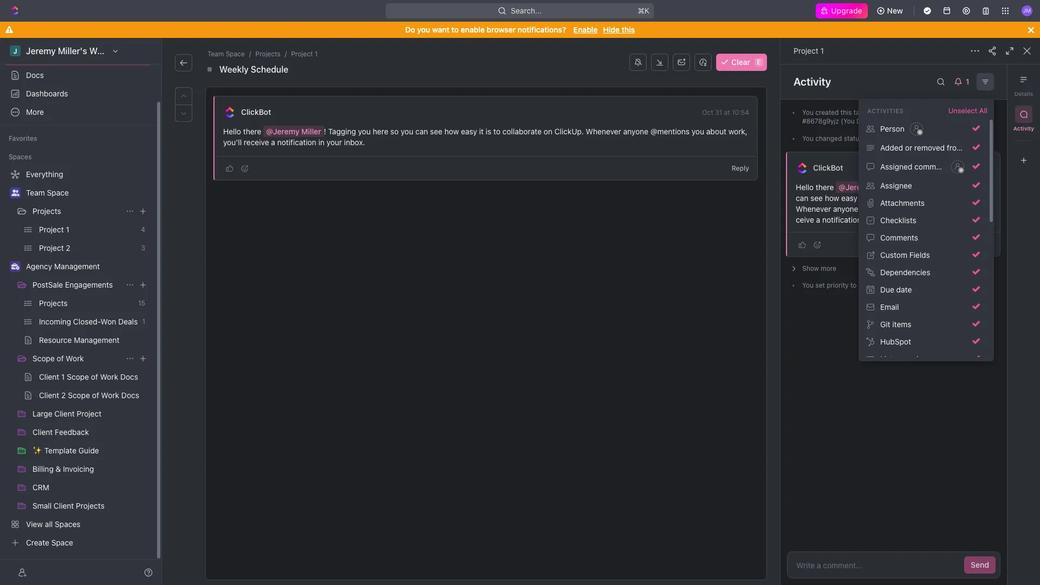 Task type: describe. For each thing, give the bounding box(es) containing it.
agency
[[26, 262, 52, 271]]

1 horizontal spatial projects
[[256, 50, 281, 58]]

nov 1 at 11:34
[[949, 281, 992, 290]]

agency management link
[[26, 258, 150, 275]]

a inside "! tagging you here so you can see how easy it is to collaborate on clickup. whenever anyone @mentions you about work, you'll receive a notification in your inbox."
[[271, 138, 275, 147]]

hello there for ceive
[[796, 183, 837, 192]]

see for ceive
[[811, 194, 823, 203]]

1 for nov 1 at 11:34
[[963, 281, 966, 290]]

to inside the ! tagging you here so you can see how easy it is to collaborate on clickup. whenever anyone @mentions you about work, you'll re ceive a notification in your inbox.
[[875, 194, 882, 203]]

assigned
[[881, 162, 913, 171]]

0 vertical spatial this
[[622, 25, 635, 34]]

all
[[980, 106, 988, 115]]

added
[[881, 143, 904, 152]]

checklists
[[881, 216, 917, 225]]

this inside you created this task by copying #8678g9yjz (you don't have access)
[[841, 108, 853, 117]]

new
[[888, 6, 904, 15]]

do
[[406, 25, 416, 34]]

priority
[[827, 281, 849, 290]]

comments
[[915, 162, 952, 171]]

! tagging you here so you can see how easy it is to collaborate on clickup. whenever anyone @mentions you about work, you'll receive a notification in your inbox.
[[223, 127, 750, 147]]

oct 31 at 10:54 down clear
[[703, 108, 750, 117]]

search...
[[512, 6, 542, 15]]

projects inside sidebar navigation
[[33, 207, 61, 216]]

there for ceive
[[816, 183, 835, 192]]

1 vertical spatial projects link
[[33, 203, 121, 220]]

from inside added or removed from list button
[[948, 143, 964, 152]]

whenever for ceive
[[796, 204, 832, 214]]

postsale
[[33, 280, 63, 290]]

docs
[[26, 70, 44, 80]]

tree inside sidebar navigation
[[4, 166, 152, 552]]

you'll for a
[[223, 138, 242, 147]]

added or removed from list
[[881, 143, 979, 152]]

hello there for a
[[223, 127, 264, 136]]

list inside button
[[881, 355, 894, 364]]

task sidebar content section
[[781, 65, 1008, 586]]

upgrade link
[[817, 3, 868, 18]]

git
[[881, 320, 891, 329]]

collaborate for a
[[503, 127, 542, 136]]

email
[[881, 302, 900, 312]]

at for changed status from
[[967, 134, 973, 143]]

0 vertical spatial team space link
[[205, 49, 247, 60]]

moved
[[896, 355, 919, 364]]

user group image
[[11, 190, 19, 196]]

in inside the ! tagging you here so you can see how easy it is to collaborate on clickup. whenever anyone @mentions you about work, you'll re ceive a notification in your inbox.
[[864, 215, 870, 224]]

collaborate for ceive
[[884, 194, 923, 203]]

anyone for a
[[624, 127, 649, 136]]

due date button
[[864, 281, 985, 299]]

oct 31 at 10:54 up re
[[946, 164, 993, 172]]

! for ceive
[[897, 183, 899, 192]]

want
[[432, 25, 450, 34]]

0 vertical spatial reply
[[732, 164, 750, 172]]

ceive
[[796, 204, 991, 224]]

access)
[[893, 117, 917, 125]]

fields
[[910, 250, 931, 260]]

weekly
[[220, 65, 249, 74]]

agency management
[[26, 262, 100, 271]]

notification inside "! tagging you here so you can see how easy it is to collaborate on clickup. whenever anyone @mentions you about work, you'll receive a notification in your inbox."
[[277, 138, 317, 147]]

10:54 down clear
[[732, 108, 750, 117]]

#8678g9yjz
[[803, 117, 840, 125]]

comments
[[881, 233, 919, 242]]

in inside "! tagging you here so you can see how easy it is to collaborate on clickup. whenever anyone @mentions you about work, you'll receive a notification in your inbox."
[[319, 138, 325, 147]]

person
[[881, 124, 905, 133]]

attachments button
[[864, 195, 985, 212]]

postsale engagements link
[[33, 276, 121, 294]]

assignee button
[[864, 177, 985, 195]]

custom fields button
[[864, 247, 985, 264]]

easy for ceive
[[842, 194, 858, 203]]

of
[[57, 354, 64, 363]]

send
[[972, 561, 990, 570]]

assignee
[[881, 181, 913, 190]]

0 vertical spatial reply button
[[728, 162, 754, 175]]

about for ceive
[[917, 204, 937, 214]]

0 horizontal spatial 1
[[315, 50, 318, 58]]

unselect all
[[949, 106, 988, 115]]

spaces
[[9, 153, 32, 161]]

clear
[[732, 57, 751, 67]]

0 vertical spatial projects link
[[253, 49, 283, 60]]

can for ceive
[[796, 194, 809, 203]]

a inside the ! tagging you here so you can see how easy it is to collaborate on clickup. whenever anyone @mentions you about work, you'll re ceive a notification in your inbox.
[[817, 215, 821, 224]]

10:54 down all
[[975, 134, 992, 143]]

0 horizontal spatial project
[[291, 50, 313, 58]]

assigned comments
[[881, 162, 952, 171]]

engagements
[[65, 280, 113, 290]]

0 horizontal spatial project 1 link
[[289, 49, 320, 60]]

clickup. for a
[[555, 127, 584, 136]]

items
[[893, 320, 912, 329]]

send button
[[965, 557, 996, 574]]

due date
[[881, 285, 913, 294]]

copying
[[878, 108, 903, 117]]

you created this task by copying #8678g9yjz (you don't have access)
[[803, 108, 917, 125]]

task
[[854, 108, 867, 117]]

inbox. inside the ! tagging you here so you can see how easy it is to collaborate on clickup. whenever anyone @mentions you about work, you'll re ceive a notification in your inbox.
[[890, 215, 911, 224]]

dashboards
[[26, 89, 68, 98]]

(you
[[842, 117, 855, 125]]

reply inside task sidebar content section
[[973, 240, 990, 249]]

dependencies button
[[864, 264, 985, 281]]

enable
[[461, 25, 485, 34]]

10:54 left task sidebar navigation tab list
[[975, 108, 992, 117]]

clickbot inside button
[[241, 107, 271, 117]]

removed
[[915, 143, 946, 152]]

you for set priority to
[[803, 281, 814, 290]]

hubspot button
[[864, 333, 985, 351]]

space for team space
[[47, 188, 69, 197]]

@mentions for ceive
[[861, 204, 900, 214]]

new button
[[873, 2, 910, 20]]

attachments
[[881, 198, 925, 208]]

open
[[904, 134, 922, 143]]

clickbot button
[[241, 107, 272, 117]]

scope of work
[[33, 354, 84, 363]]

checklists button
[[864, 212, 985, 229]]

on for a
[[544, 127, 553, 136]]

git items button
[[864, 316, 985, 333]]

activity inside task sidebar navigation tab list
[[1014, 125, 1035, 132]]

you inside you created this task by copying #8678g9yjz (you don't have access)
[[803, 108, 814, 117]]

11:34
[[976, 281, 992, 290]]

schedule
[[251, 65, 289, 74]]

here for a
[[373, 127, 389, 136]]

at for set priority to
[[968, 281, 974, 290]]

work, for ceive
[[939, 204, 958, 214]]

browser
[[487, 25, 516, 34]]

receive
[[244, 138, 269, 147]]

custom fields
[[881, 250, 931, 260]]

1 vertical spatial reply button
[[969, 238, 995, 251]]

task sidebar navigation tab list
[[1013, 71, 1037, 169]]

business time image
[[11, 263, 19, 270]]

unselect
[[949, 106, 978, 115]]

set priority to
[[814, 281, 859, 290]]

1 horizontal spatial project 1 link
[[794, 46, 825, 55]]

about for a
[[707, 127, 727, 136]]

favorites
[[9, 134, 37, 143]]



Task type: vqa. For each thing, say whether or not it's contained in the screenshot.
left it
yes



Task type: locate. For each thing, give the bounding box(es) containing it.
tagging for ceive
[[902, 183, 929, 192]]

anyone for ceive
[[834, 204, 859, 214]]

on inside "! tagging you here so you can see how easy it is to collaborate on clickup. whenever anyone @mentions you about work, you'll receive a notification in your inbox."
[[544, 127, 553, 136]]

1 horizontal spatial can
[[796, 194, 809, 203]]

1 you from the top
[[803, 108, 814, 117]]

how inside the ! tagging you here so you can see how easy it is to collaborate on clickup. whenever anyone @mentions you about work, you'll re ceive a notification in your inbox.
[[826, 194, 840, 203]]

details
[[1015, 91, 1034, 97]]

collaborate inside the ! tagging you here so you can see how easy it is to collaborate on clickup. whenever anyone @mentions you about work, you'll re ceive a notification in your inbox.
[[884, 194, 923, 203]]

see inside "! tagging you here so you can see how easy it is to collaborate on clickup. whenever anyone @mentions you about work, you'll receive a notification in your inbox."
[[430, 127, 443, 136]]

! tagging you here so you can see how easy it is to collaborate on clickup. whenever anyone @mentions you about work, you'll re ceive a notification in your inbox.
[[796, 183, 991, 224]]

you'll inside "! tagging you here so you can see how easy it is to collaborate on clickup. whenever anyone @mentions you about work, you'll receive a notification in your inbox."
[[223, 138, 242, 147]]

10:54
[[732, 108, 750, 117], [975, 108, 992, 117], [975, 134, 992, 143], [975, 164, 993, 172]]

have
[[876, 117, 891, 125]]

1 vertical spatial it
[[860, 194, 865, 203]]

management
[[54, 262, 100, 271]]

date
[[897, 285, 913, 294]]

work, inside "! tagging you here so you can see how easy it is to collaborate on clickup. whenever anyone @mentions you about work, you'll receive a notification in your inbox."
[[729, 127, 748, 136]]

is inside the ! tagging you here so you can see how easy it is to collaborate on clickup. whenever anyone @mentions you about work, you'll re ceive a notification in your inbox.
[[867, 194, 872, 203]]

3 you from the top
[[803, 281, 814, 290]]

list moved button
[[864, 351, 985, 368]]

0 horizontal spatial is
[[486, 127, 492, 136]]

changed status from
[[814, 134, 881, 143]]

0 horizontal spatial you'll
[[223, 138, 242, 147]]

0 vertical spatial whenever
[[586, 127, 622, 136]]

from right status
[[865, 134, 879, 143]]

whenever inside the ! tagging you here so you can see how easy it is to collaborate on clickup. whenever anyone @mentions you about work, you'll re ceive a notification in your inbox.
[[796, 204, 832, 214]]

can inside "! tagging you here so you can see how easy it is to collaborate on clickup. whenever anyone @mentions you about work, you'll receive a notification in your inbox."
[[416, 127, 428, 136]]

1 horizontal spatial clickbot
[[814, 163, 844, 172]]

activity
[[794, 75, 832, 88], [1014, 125, 1035, 132]]

see inside the ! tagging you here so you can see how easy it is to collaborate on clickup. whenever anyone @mentions you about work, you'll re ceive a notification in your inbox.
[[811, 194, 823, 203]]

0 horizontal spatial easy
[[461, 127, 478, 136]]

hello for a
[[223, 127, 241, 136]]

1 vertical spatial can
[[796, 194, 809, 203]]

1 horizontal spatial team space link
[[205, 49, 247, 60]]

projects link down the team space
[[33, 203, 121, 220]]

team up 'weekly'
[[208, 50, 224, 58]]

/
[[249, 50, 251, 58], [285, 50, 287, 58]]

here
[[373, 127, 389, 136], [946, 183, 962, 192]]

easy inside the ! tagging you here so you can see how easy it is to collaborate on clickup. whenever anyone @mentions you about work, you'll re ceive a notification in your inbox.
[[842, 194, 858, 203]]

easy for a
[[461, 127, 478, 136]]

list inside button
[[966, 143, 979, 152]]

2 you from the top
[[803, 134, 814, 143]]

here inside "! tagging you here so you can see how easy it is to collaborate on clickup. whenever anyone @mentions you about work, you'll receive a notification in your inbox."
[[373, 127, 389, 136]]

team space
[[26, 188, 69, 197]]

it for ceive
[[860, 194, 865, 203]]

1 vertical spatial list
[[881, 355, 894, 364]]

clickbot up receive
[[241, 107, 271, 117]]

0 vertical spatial clickbot
[[241, 107, 271, 117]]

1 horizontal spatial about
[[917, 204, 937, 214]]

1 vertical spatial notification
[[823, 215, 862, 224]]

1 vertical spatial !
[[897, 183, 899, 192]]

this right hide
[[622, 25, 635, 34]]

this
[[622, 25, 635, 34], [841, 108, 853, 117]]

inbox. inside "! tagging you here so you can see how easy it is to collaborate on clickup. whenever anyone @mentions you about work, you'll receive a notification in your inbox."
[[344, 138, 365, 147]]

team space link
[[205, 49, 247, 60], [26, 184, 150, 202]]

on for ceive
[[925, 194, 934, 203]]

so inside "! tagging you here so you can see how easy it is to collaborate on clickup. whenever anyone @mentions you about work, you'll receive a notification in your inbox."
[[391, 127, 399, 136]]

at for created this task by copying
[[967, 108, 973, 117]]

projects up schedule
[[256, 50, 281, 58]]

0 vertical spatial anyone
[[624, 127, 649, 136]]

about inside "! tagging you here so you can see how easy it is to collaborate on clickup. whenever anyone @mentions you about work, you'll receive a notification in your inbox."
[[707, 127, 727, 136]]

your inside the ! tagging you here so you can see how easy it is to collaborate on clickup. whenever anyone @mentions you about work, you'll re ceive a notification in your inbox.
[[872, 215, 888, 224]]

/ up weekly schedule link
[[249, 50, 251, 58]]

0 horizontal spatial on
[[544, 127, 553, 136]]

@mentions for a
[[651, 127, 690, 136]]

due
[[881, 285, 895, 294]]

0 horizontal spatial team
[[26, 188, 45, 197]]

oct 31 at 10:54 down unselect all
[[945, 134, 992, 143]]

0 horizontal spatial so
[[391, 127, 399, 136]]

anyone inside the ! tagging you here so you can see how easy it is to collaborate on clickup. whenever anyone @mentions you about work, you'll re ceive a notification in your inbox.
[[834, 204, 859, 214]]

hello there down changed
[[796, 183, 837, 192]]

collaborate inside "! tagging you here so you can see how easy it is to collaborate on clickup. whenever anyone @mentions you about work, you'll receive a notification in your inbox."
[[503, 127, 542, 136]]

0 vertical spatial you'll
[[223, 138, 242, 147]]

you up #8678g9yjz
[[803, 108, 814, 117]]

clickbot inside task sidebar content section
[[814, 163, 844, 172]]

1 horizontal spatial !
[[897, 183, 899, 192]]

email button
[[864, 299, 985, 316]]

0 vertical spatial collaborate
[[503, 127, 542, 136]]

favorites button
[[4, 132, 42, 145]]

10:54 up re
[[975, 164, 993, 172]]

clickup. for ceive
[[936, 194, 965, 203]]

0 horizontal spatial !
[[324, 127, 326, 136]]

activity down project 1
[[794, 75, 832, 88]]

you'll inside the ! tagging you here so you can see how easy it is to collaborate on clickup. whenever anyone @mentions you about work, you'll re ceive a notification in your inbox.
[[960, 204, 979, 214]]

easy inside "! tagging you here so you can see how easy it is to collaborate on clickup. whenever anyone @mentions you about work, you'll receive a notification in your inbox."
[[461, 127, 478, 136]]

0 vertical spatial inbox.
[[344, 138, 365, 147]]

scope of work link
[[33, 350, 121, 368]]

to inside "! tagging you here so you can see how easy it is to collaborate on clickup. whenever anyone @mentions you about work, you'll receive a notification in your inbox."
[[494, 127, 501, 136]]

there for a
[[243, 127, 262, 136]]

oct
[[703, 108, 714, 117], [945, 108, 956, 117], [945, 134, 956, 143], [946, 164, 957, 172]]

there up receive
[[243, 127, 262, 136]]

is inside "! tagging you here so you can see how easy it is to collaborate on clickup. whenever anyone @mentions you about work, you'll receive a notification in your inbox."
[[486, 127, 492, 136]]

there inside task sidebar content section
[[816, 183, 835, 192]]

0 vertical spatial here
[[373, 127, 389, 136]]

! for a
[[324, 127, 326, 136]]

from inside task sidebar content section
[[865, 134, 879, 143]]

1 vertical spatial whenever
[[796, 204, 832, 214]]

1 vertical spatial so
[[964, 183, 972, 192]]

1 horizontal spatial on
[[925, 194, 934, 203]]

0 horizontal spatial clickup.
[[555, 127, 584, 136]]

1 vertical spatial work,
[[939, 204, 958, 214]]

0 vertical spatial a
[[271, 138, 275, 147]]

projects
[[256, 50, 281, 58], [33, 207, 61, 216]]

whenever inside "! tagging you here so you can see how easy it is to collaborate on clickup. whenever anyone @mentions you about work, you'll receive a notification in your inbox."
[[586, 127, 622, 136]]

tree containing team space
[[4, 166, 152, 552]]

do you want to enable browser notifications? enable hide this
[[406, 25, 635, 34]]

inbox.
[[344, 138, 365, 147], [890, 215, 911, 224]]

0 horizontal spatial tagging
[[328, 127, 356, 136]]

so
[[391, 127, 399, 136], [964, 183, 972, 192]]

projects down the team space
[[33, 207, 61, 216]]

hello there inside task sidebar content section
[[796, 183, 837, 192]]

reply button
[[728, 162, 754, 175], [969, 238, 995, 251]]

scope
[[33, 354, 55, 363]]

reply
[[732, 164, 750, 172], [973, 240, 990, 249]]

tagging inside "! tagging you here so you can see how easy it is to collaborate on clickup. whenever anyone @mentions you about work, you'll receive a notification in your inbox."
[[328, 127, 356, 136]]

1 vertical spatial about
[[917, 204, 937, 214]]

space right user group image
[[47, 188, 69, 197]]

activity down the details
[[1014, 125, 1035, 132]]

1 vertical spatial team
[[26, 188, 45, 197]]

you'll
[[223, 138, 242, 147], [960, 204, 979, 214]]

0 vertical spatial projects
[[256, 50, 281, 58]]

docs link
[[4, 67, 152, 84]]

clickup.
[[555, 127, 584, 136], [936, 194, 965, 203]]

this up the (you
[[841, 108, 853, 117]]

enable
[[574, 25, 598, 34]]

0 horizontal spatial space
[[47, 188, 69, 197]]

it inside "! tagging you here so you can see how easy it is to collaborate on clickup. whenever anyone @mentions you about work, you'll receive a notification in your inbox."
[[480, 127, 484, 136]]

it for a
[[480, 127, 484, 136]]

easy
[[461, 127, 478, 136], [842, 194, 858, 203]]

by
[[869, 108, 876, 117]]

or
[[906, 143, 913, 152]]

oct 31 at 10:54
[[703, 108, 750, 117], [945, 108, 992, 117], [945, 134, 992, 143], [946, 164, 993, 172]]

weekly schedule
[[220, 65, 289, 74]]

0 vertical spatial how
[[445, 127, 459, 136]]

here for ceive
[[946, 183, 962, 192]]

list down unselect all
[[966, 143, 979, 152]]

1 vertical spatial tagging
[[902, 183, 929, 192]]

1 vertical spatial here
[[946, 183, 962, 192]]

0 horizontal spatial from
[[865, 134, 879, 143]]

1 horizontal spatial @mentions
[[861, 204, 900, 214]]

0 horizontal spatial here
[[373, 127, 389, 136]]

1 horizontal spatial a
[[817, 215, 821, 224]]

activities
[[868, 107, 905, 114]]

how for a
[[445, 127, 459, 136]]

1 horizontal spatial in
[[864, 215, 870, 224]]

1 horizontal spatial activity
[[1014, 125, 1035, 132]]

tagging
[[328, 127, 356, 136], [902, 183, 929, 192]]

0 horizontal spatial your
[[327, 138, 342, 147]]

project 1 link
[[794, 46, 825, 55], [289, 49, 320, 60]]

1 vertical spatial collaborate
[[884, 194, 923, 203]]

@mentions inside the ! tagging you here so you can see how easy it is to collaborate on clickup. whenever anyone @mentions you about work, you'll re ceive a notification in your inbox.
[[861, 204, 900, 214]]

you left changed
[[803, 134, 814, 143]]

1 horizontal spatial reply
[[973, 240, 990, 249]]

about inside the ! tagging you here so you can see how easy it is to collaborate on clickup. whenever anyone @mentions you about work, you'll re ceive a notification in your inbox.
[[917, 204, 937, 214]]

can inside the ! tagging you here so you can see how easy it is to collaborate on clickup. whenever anyone @mentions you about work, you'll re ceive a notification in your inbox.
[[796, 194, 809, 203]]

from
[[865, 134, 879, 143], [948, 143, 964, 152]]

clickbot down changed
[[814, 163, 844, 172]]

space for team space / projects / project 1
[[226, 50, 245, 58]]

hello for ceive
[[796, 183, 814, 192]]

collaborate
[[503, 127, 542, 136], [884, 194, 923, 203]]

0 vertical spatial notification
[[277, 138, 317, 147]]

0 horizontal spatial projects
[[33, 207, 61, 216]]

0 horizontal spatial work,
[[729, 127, 748, 136]]

so for ceive
[[964, 183, 972, 192]]

you'll for ceive
[[960, 204, 979, 214]]

0 vertical spatial space
[[226, 50, 245, 58]]

0 horizontal spatial in
[[319, 138, 325, 147]]

list down hubspot
[[881, 355, 894, 364]]

1 vertical spatial team space link
[[26, 184, 150, 202]]

work, for a
[[729, 127, 748, 136]]

hello
[[223, 127, 241, 136], [796, 183, 814, 192]]

hello there up receive
[[223, 127, 264, 136]]

1 horizontal spatial /
[[285, 50, 287, 58]]

1 vertical spatial this
[[841, 108, 853, 117]]

here inside the ! tagging you here so you can see how easy it is to collaborate on clickup. whenever anyone @mentions you about work, you'll re ceive a notification in your inbox.
[[946, 183, 962, 192]]

1 vertical spatial you
[[803, 134, 814, 143]]

space inside sidebar navigation
[[47, 188, 69, 197]]

you
[[417, 25, 430, 34], [358, 127, 371, 136], [401, 127, 414, 136], [692, 127, 705, 136], [931, 183, 944, 192], [974, 183, 987, 192], [902, 204, 915, 214]]

1 inside task sidebar content section
[[963, 281, 966, 290]]

tagging for a
[[328, 127, 356, 136]]

hello inside task sidebar content section
[[796, 183, 814, 192]]

clickup. inside "! tagging you here so you can see how easy it is to collaborate on clickup. whenever anyone @mentions you about work, you'll receive a notification in your inbox."
[[555, 127, 584, 136]]

1 horizontal spatial you'll
[[960, 204, 979, 214]]

0 vertical spatial list
[[966, 143, 979, 152]]

see
[[430, 127, 443, 136], [811, 194, 823, 203]]

team inside sidebar navigation
[[26, 188, 45, 197]]

team space link inside sidebar navigation
[[26, 184, 150, 202]]

⌘k
[[638, 6, 650, 15]]

whenever for a
[[586, 127, 622, 136]]

0 horizontal spatial anyone
[[624, 127, 649, 136]]

0 horizontal spatial inbox.
[[344, 138, 365, 147]]

0 vertical spatial see
[[430, 127, 443, 136]]

1 horizontal spatial reply button
[[969, 238, 995, 251]]

0 vertical spatial clickup.
[[555, 127, 584, 136]]

2 vertical spatial you
[[803, 281, 814, 290]]

1 horizontal spatial work,
[[939, 204, 958, 214]]

2 / from the left
[[285, 50, 287, 58]]

1 for project 1
[[821, 46, 825, 55]]

anyone
[[624, 127, 649, 136], [834, 204, 859, 214]]

1 vertical spatial there
[[816, 183, 835, 192]]

1 vertical spatial you'll
[[960, 204, 979, 214]]

oct 31 at 10:54 up person button
[[945, 108, 992, 117]]

it inside the ! tagging you here so you can see how easy it is to collaborate on clickup. whenever anyone @mentions you about work, you'll re ceive a notification in your inbox.
[[860, 194, 865, 203]]

list moved
[[881, 355, 919, 364]]

1 horizontal spatial there
[[816, 183, 835, 192]]

notifications?
[[518, 25, 567, 34]]

is for a
[[486, 127, 492, 136]]

to
[[452, 25, 459, 34], [494, 127, 501, 136], [890, 134, 898, 143], [875, 194, 882, 203], [851, 281, 857, 290]]

work, inside the ! tagging you here so you can see how easy it is to collaborate on clickup. whenever anyone @mentions you about work, you'll re ceive a notification in your inbox.
[[939, 204, 958, 214]]

work
[[66, 354, 84, 363]]

! inside "! tagging you here so you can see how easy it is to collaborate on clickup. whenever anyone @mentions you about work, you'll receive a notification in your inbox."
[[324, 127, 326, 136]]

0 horizontal spatial this
[[622, 25, 635, 34]]

dashboards link
[[4, 85, 152, 102]]

nov
[[949, 281, 961, 290]]

created
[[816, 108, 839, 117]]

team for team space / projects / project 1
[[208, 50, 224, 58]]

anyone inside "! tagging you here so you can see how easy it is to collaborate on clickup. whenever anyone @mentions you about work, you'll receive a notification in your inbox."
[[624, 127, 649, 136]]

you'll left re
[[960, 204, 979, 214]]

how for ceive
[[826, 194, 840, 203]]

1 horizontal spatial from
[[948, 143, 964, 152]]

0 vertical spatial easy
[[461, 127, 478, 136]]

is for ceive
[[867, 194, 872, 203]]

tagging inside the ! tagging you here so you can see how easy it is to collaborate on clickup. whenever anyone @mentions you about work, you'll re ceive a notification in your inbox.
[[902, 183, 929, 192]]

/ up schedule
[[285, 50, 287, 58]]

your
[[327, 138, 342, 147], [872, 215, 888, 224]]

1 horizontal spatial 1
[[821, 46, 825, 55]]

space
[[226, 50, 245, 58], [47, 188, 69, 197]]

0 horizontal spatial reply
[[732, 164, 750, 172]]

1 horizontal spatial here
[[946, 183, 962, 192]]

normal
[[869, 281, 893, 290]]

from right removed
[[948, 143, 964, 152]]

can for a
[[416, 127, 428, 136]]

your inside "! tagging you here so you can see how easy it is to collaborate on clickup. whenever anyone @mentions you about work, you'll receive a notification in your inbox."
[[327, 138, 342, 147]]

0 vertical spatial it
[[480, 127, 484, 136]]

activity inside task sidebar content section
[[794, 75, 832, 88]]

0 vertical spatial activity
[[794, 75, 832, 88]]

0 vertical spatial so
[[391, 127, 399, 136]]

1 / from the left
[[249, 50, 251, 58]]

comments button
[[864, 229, 985, 247]]

0 vertical spatial is
[[486, 127, 492, 136]]

1 horizontal spatial your
[[872, 215, 888, 224]]

1 horizontal spatial it
[[860, 194, 865, 203]]

see for a
[[430, 127, 443, 136]]

2 horizontal spatial 1
[[963, 281, 966, 290]]

you'll left receive
[[223, 138, 242, 147]]

project 1 link down upgrade link
[[794, 46, 825, 55]]

sidebar navigation
[[0, 38, 162, 586]]

0 horizontal spatial @mentions
[[651, 127, 690, 136]]

0 horizontal spatial /
[[249, 50, 251, 58]]

on
[[544, 127, 553, 136], [925, 194, 934, 203]]

there down changed
[[816, 183, 835, 192]]

notification inside the ! tagging you here so you can see how easy it is to collaborate on clickup. whenever anyone @mentions you about work, you'll re ceive a notification in your inbox.
[[823, 215, 862, 224]]

so inside the ! tagging you here so you can see how easy it is to collaborate on clickup. whenever anyone @mentions you about work, you'll re ceive a notification in your inbox.
[[964, 183, 972, 192]]

projects link up schedule
[[253, 49, 283, 60]]

1 horizontal spatial space
[[226, 50, 245, 58]]

a
[[271, 138, 275, 147], [817, 215, 821, 224]]

hubspot
[[881, 337, 912, 346]]

you left the set
[[803, 281, 814, 290]]

clickup. inside the ! tagging you here so you can see how easy it is to collaborate on clickup. whenever anyone @mentions you about work, you'll re ceive a notification in your inbox.
[[936, 194, 965, 203]]

tree
[[4, 166, 152, 552]]

weekly schedule link
[[217, 63, 291, 76]]

team right user group image
[[26, 188, 45, 197]]

set
[[816, 281, 826, 290]]

person button
[[864, 119, 985, 139]]

1 vertical spatial anyone
[[834, 204, 859, 214]]

how inside "! tagging you here so you can see how easy it is to collaborate on clickup. whenever anyone @mentions you about work, you'll receive a notification in your inbox."
[[445, 127, 459, 136]]

is
[[486, 127, 492, 136], [867, 194, 872, 203]]

on inside the ! tagging you here so you can see how easy it is to collaborate on clickup. whenever anyone @mentions you about work, you'll re ceive a notification in your inbox.
[[925, 194, 934, 203]]

1 horizontal spatial project
[[794, 46, 819, 55]]

1 vertical spatial on
[[925, 194, 934, 203]]

team for team space
[[26, 188, 45, 197]]

0 horizontal spatial a
[[271, 138, 275, 147]]

project 1 link up weekly schedule link
[[289, 49, 320, 60]]

0 horizontal spatial see
[[430, 127, 443, 136]]

1 vertical spatial inbox.
[[890, 215, 911, 224]]

dependencies
[[881, 268, 931, 277]]

! inside the ! tagging you here so you can see how easy it is to collaborate on clickup. whenever anyone @mentions you about work, you'll re ceive a notification in your inbox.
[[897, 183, 899, 192]]

project 1
[[794, 46, 825, 55]]

1 horizontal spatial anyone
[[834, 204, 859, 214]]

you for changed status from
[[803, 134, 814, 143]]

so for a
[[391, 127, 399, 136]]

it
[[480, 127, 484, 136], [860, 194, 865, 203]]

postsale engagements
[[33, 280, 113, 290]]

@mentions inside "! tagging you here so you can see how easy it is to collaborate on clickup. whenever anyone @mentions you about work, you'll receive a notification in your inbox."
[[651, 127, 690, 136]]

re
[[981, 204, 991, 214]]

space up 'weekly'
[[226, 50, 245, 58]]



